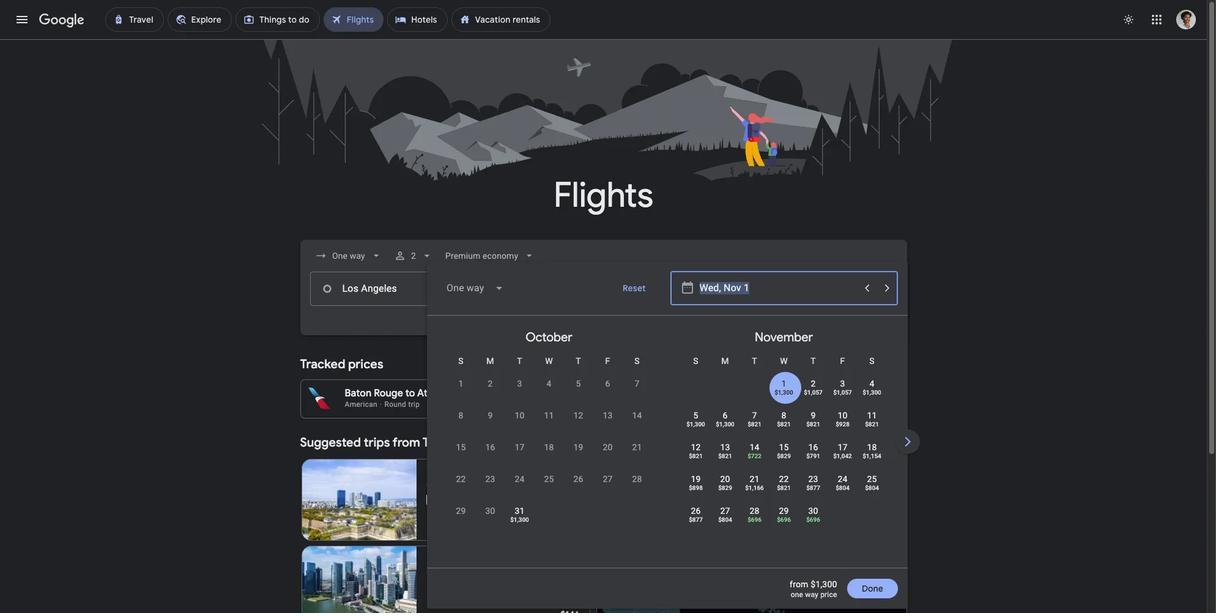 Task type: locate. For each thing, give the bounding box(es) containing it.
1 vertical spatial 19
[[691, 474, 701, 484]]

1 m from the left
[[487, 356, 494, 366]]

t up thu, nov 2 element
[[811, 356, 816, 366]]

28 for 28
[[632, 474, 642, 484]]

0 horizontal spatial 10
[[465, 570, 475, 580]]

f up fri, oct 6 'element'
[[606, 356, 610, 366]]

21
[[632, 442, 642, 452], [750, 474, 760, 484]]

13 inside button
[[603, 411, 613, 420]]

, 829 us dollars element up mon, nov 27 "element"
[[719, 485, 732, 491]]

atlanta
[[417, 387, 450, 400]]

8
[[459, 411, 464, 420], [782, 411, 787, 420]]

2 30 from the left
[[809, 506, 819, 516]]

23 inside 23 $877
[[809, 474, 819, 484]]

19
[[574, 442, 584, 452], [691, 474, 701, 484]]

$821 up the wed, nov 29 element
[[777, 485, 791, 491]]

, 1300 us dollars element for 1
[[775, 389, 794, 396]]

sun, oct 1 element
[[459, 378, 464, 390]]

, 1057 us dollars element for 2
[[804, 389, 823, 396]]

0 vertical spatial 12
[[574, 411, 584, 420]]

row containing 8
[[446, 404, 652, 439]]

7 inside button
[[635, 379, 640, 389]]

13
[[603, 411, 613, 420], [721, 442, 730, 452]]

0 horizontal spatial 1
[[459, 379, 464, 389]]

wed, oct 25 element
[[544, 473, 554, 485]]

17 inside 17 $1,042
[[838, 442, 848, 452]]

2 $696 from the left
[[777, 516, 791, 523]]

0 vertical spatial 6
[[606, 379, 610, 389]]

$696
[[748, 516, 762, 523], [777, 516, 791, 523], [807, 516, 821, 523]]

1 $1,057 from the left
[[804, 389, 823, 396]]

None text field
[[310, 272, 483, 306]]

2 23 from the left
[[809, 474, 819, 484]]

1 , 1057 us dollars element from the left
[[804, 389, 823, 396]]

row
[[446, 367, 652, 407], [770, 367, 887, 407], [446, 404, 652, 439], [681, 404, 887, 439], [446, 436, 652, 471], [681, 436, 887, 471], [446, 468, 652, 502], [681, 468, 887, 502], [446, 499, 535, 534], [681, 499, 828, 534]]

, 1057 us dollars element for 3
[[834, 389, 852, 396]]

, 1166 us dollars element
[[745, 485, 764, 491]]

$696 right 29 $696
[[807, 516, 821, 523]]

5 inside button
[[576, 379, 581, 389]]

13 button
[[593, 409, 623, 439]]

1 horizontal spatial 29
[[779, 506, 789, 516]]

1 horizontal spatial from
[[790, 580, 809, 589]]

airasia and airasia x image
[[427, 582, 436, 592]]

30 inside button
[[486, 506, 495, 516]]

20 button
[[593, 441, 623, 471]]

18 button
[[535, 441, 564, 471]]

22 inside 'button'
[[456, 474, 466, 484]]

0 vertical spatial 20
[[603, 442, 613, 452]]

2 18 from the left
[[867, 442, 877, 452]]

12 inside button
[[574, 411, 584, 420]]

, 821 us dollars element for 22
[[777, 485, 791, 491]]

0 horizontal spatial $877
[[689, 516, 703, 523]]

2 f from the left
[[841, 356, 845, 366]]

23 down , 791 us dollars "element"
[[809, 474, 819, 484]]

, 1042 us dollars element
[[834, 453, 852, 460]]

jan for singapore
[[448, 570, 462, 580]]

1 vertical spatial , 877 us dollars element
[[689, 516, 703, 523]]

20
[[603, 442, 613, 452], [721, 474, 730, 484]]

1 vertical spatial $877
[[689, 516, 703, 523]]

, 1057 us dollars element up thu, nov 9 element
[[804, 389, 823, 396]]

5 for 5
[[576, 379, 581, 389]]

21 $1,166
[[745, 474, 764, 491]]

w up wed, nov 1, departure date. element
[[780, 356, 788, 366]]

3 inside button
[[517, 379, 522, 389]]

tokyo
[[423, 435, 456, 450]]

16 for 16 $791
[[809, 442, 819, 452]]

$821 up mon, nov 20 element
[[719, 453, 732, 460]]

1 horizontal spatial $829
[[777, 453, 791, 460]]

2 , 696 us dollars element from the left
[[777, 516, 791, 523]]

, 829 us dollars element
[[777, 453, 791, 460], [719, 485, 732, 491]]

, 1300 us dollars element
[[775, 389, 794, 396], [863, 389, 882, 396], [687, 421, 705, 428], [716, 421, 735, 428], [510, 516, 529, 523]]

2 , 1057 us dollars element from the left
[[834, 389, 852, 396]]

0 horizontal spatial 18
[[544, 442, 554, 452]]

13 down 6 button
[[603, 411, 613, 420]]

$821 up destinations
[[865, 421, 879, 428]]

0 horizontal spatial 28
[[632, 474, 642, 484]]

from inside region
[[393, 435, 420, 450]]

, 696 us dollars element for 28
[[748, 516, 762, 523]]

$1,057
[[804, 389, 823, 396], [834, 389, 852, 396]]

12 for 12
[[574, 411, 584, 420]]

18 inside button
[[544, 442, 554, 452]]

9 inside 9 $821
[[811, 411, 816, 420]]

s up sun, nov 5 element
[[693, 356, 699, 366]]

1 horizontal spatial , 696 us dollars element
[[777, 516, 791, 523]]

0 vertical spatial 5
[[576, 379, 581, 389]]

19 down 12 button at the bottom of the page
[[574, 442, 584, 452]]

1 vertical spatial from
[[790, 580, 809, 589]]

next image
[[893, 427, 923, 457]]

2 horizontal spatial $696
[[807, 516, 821, 523]]

$1,300 for from $1,300
[[811, 580, 837, 589]]

3 inside '3 $1,057'
[[840, 379, 845, 389]]

$898
[[689, 485, 703, 491]]

15 down 8 'button'
[[456, 442, 466, 452]]

$821 for 11
[[865, 421, 879, 428]]

1 horizontal spatial 25
[[867, 474, 877, 484]]

view
[[862, 359, 881, 370]]

6 inside 6 $1,300
[[723, 411, 728, 420]]

1 $696 from the left
[[748, 516, 762, 523]]

0 horizontal spatial 26
[[574, 474, 584, 484]]

1 vertical spatial , 829 us dollars element
[[719, 485, 732, 491]]

1 29 from the left
[[456, 506, 466, 516]]

s up sat, oct 7 element
[[635, 356, 640, 366]]

$1,300 up price
[[811, 580, 837, 589]]

0 horizontal spatial 11
[[544, 411, 554, 420]]

1 horizontal spatial , 804 us dollars element
[[836, 485, 850, 491]]

30 down 23 $877
[[809, 506, 819, 516]]

1 horizontal spatial $877
[[807, 485, 821, 491]]

4
[[547, 379, 552, 389], [870, 379, 875, 389]]

15 inside button
[[456, 442, 466, 452]]

11 inside 11 button
[[544, 411, 554, 420]]

17 $1,042
[[834, 442, 852, 460]]

from
[[393, 435, 420, 450], [790, 580, 809, 589]]

1 inside 1 $1,300
[[782, 379, 787, 389]]

, 821 us dollars element for 11
[[865, 421, 879, 428]]

13 $821
[[719, 442, 732, 460]]

27 inside 27 $804
[[721, 506, 730, 516]]

1 30 from the left
[[486, 506, 495, 516]]

row group
[[902, 321, 1137, 563]]

singapore
[[427, 556, 473, 569]]

30 for 30 $696
[[809, 506, 819, 516]]

1 vertical spatial 26
[[691, 506, 701, 516]]

3 t from the left
[[752, 356, 757, 366]]

1 horizontal spatial 21
[[750, 474, 760, 484]]

, 1057 us dollars element up fri, nov 10 "element"
[[834, 389, 852, 396]]

1 vertical spatial $829
[[719, 485, 732, 491]]

4 down view
[[870, 379, 875, 389]]

rouge
[[374, 387, 403, 400]]

1 vertical spatial 7
[[752, 411, 757, 420]]

29 inside 29 button
[[456, 506, 466, 516]]

$1,300 up sun, nov 12 element
[[687, 421, 705, 428]]

thu, nov 30 element
[[809, 505, 819, 517]]

, 821 us dollars element
[[748, 421, 762, 428], [777, 421, 791, 428], [807, 421, 821, 428], [865, 421, 879, 428], [689, 453, 703, 460], [719, 453, 732, 460], [777, 485, 791, 491]]

14 up , 722 us dollars element at the bottom right of the page
[[750, 442, 760, 452]]

9 inside button
[[488, 411, 493, 420]]

2 8 from the left
[[782, 411, 787, 420]]

from inside from $1,300 one way price
[[790, 580, 809, 589]]

sat, oct 21 element
[[632, 441, 642, 453]]

mon, oct 23 element
[[486, 473, 495, 485]]

20 for 20
[[603, 442, 613, 452]]

$791
[[807, 453, 821, 460]]

f up fri, nov 3 element
[[841, 356, 845, 366]]

fri, nov 17 element
[[838, 441, 848, 453]]

0 horizontal spatial , 1057 us dollars element
[[804, 389, 823, 396]]

row containing 19
[[681, 468, 887, 502]]

$821 up wed, nov 15 element
[[777, 421, 791, 428]]

star flyer image
[[427, 495, 436, 505]]

1 1 from the left
[[459, 379, 464, 389]]

2 22 from the left
[[779, 474, 789, 484]]

0 horizontal spatial 3
[[517, 379, 522, 389]]

change appearance image
[[1114, 5, 1144, 34]]

, 1300 us dollars element down 31
[[510, 516, 529, 523]]

0 horizontal spatial 5
[[576, 379, 581, 389]]

, 804 us dollars element
[[836, 485, 850, 491], [865, 485, 879, 491], [719, 516, 732, 523]]

s
[[458, 356, 464, 366], [635, 356, 640, 366], [693, 356, 699, 366], [870, 356, 875, 366]]

, 898 us dollars element
[[689, 485, 703, 491]]

7 for 7 $821
[[752, 411, 757, 420]]

m inside november row group
[[722, 356, 729, 366]]

0 horizontal spatial 29
[[456, 506, 466, 516]]

16 down 9 button
[[486, 442, 495, 452]]

24 $804
[[836, 474, 850, 491]]

sat, nov 11 element
[[867, 409, 877, 422]]

fri, oct 13 element
[[603, 409, 613, 422]]

1 horizontal spatial 22
[[779, 474, 789, 484]]

0 horizontal spatial $804
[[719, 516, 732, 523]]

10 inside singapore wed, jan 10
[[465, 570, 475, 580]]

1 left thu, nov 2 element
[[782, 379, 787, 389]]

$1,166
[[745, 485, 764, 491]]

14 inside "14" button
[[632, 411, 642, 420]]

suggested
[[300, 435, 361, 450]]

all
[[884, 359, 893, 370]]

$877 for 26
[[689, 516, 703, 523]]

26 inside button
[[574, 474, 584, 484]]

24 for 24 $804
[[838, 474, 848, 484]]

, 791 us dollars element
[[807, 453, 821, 460]]

t up tue, oct 3 element
[[517, 356, 522, 366]]

22
[[456, 474, 466, 484], [779, 474, 789, 484]]

7 right mon, nov 6 element
[[752, 411, 757, 420]]

30 inside the 30 $696
[[809, 506, 819, 516]]

1 horizontal spatial $804
[[836, 485, 850, 491]]

1 horizontal spatial 26
[[691, 506, 701, 516]]

12 down $924
[[574, 411, 584, 420]]

$1,057 up thu, nov 9 element
[[804, 389, 823, 396]]

8 for 8
[[459, 411, 464, 420]]

26 down , 898 us dollars element
[[691, 506, 701, 516]]

17 up $1,042
[[838, 442, 848, 452]]

way
[[805, 591, 819, 599]]

2 horizontal spatial 16
[[809, 442, 819, 452]]

1 horizontal spatial 6
[[723, 411, 728, 420]]

29 inside 29 $696
[[779, 506, 789, 516]]

1 horizontal spatial 20
[[721, 474, 730, 484]]

tracked prices region
[[300, 350, 907, 419]]

$804 left 28 $696
[[719, 516, 732, 523]]

thu, oct 19 element
[[574, 441, 584, 453]]

9 button
[[476, 409, 505, 439]]

19 inside 19 $898
[[691, 474, 701, 484]]

jan inside singapore wed, jan 10
[[448, 570, 462, 580]]

0 horizontal spatial 27
[[603, 474, 613, 484]]

13 down 6 $1,300
[[721, 442, 730, 452]]

1 horizontal spatial 8
[[782, 411, 787, 420]]

$1,300 up wed, nov 8 element
[[775, 389, 794, 396]]

20 inside button
[[603, 442, 613, 452]]

19 inside '19' button
[[574, 442, 584, 452]]

23 button
[[476, 473, 505, 502]]

22 down 15 $829
[[779, 474, 789, 484]]

30
[[486, 506, 495, 516], [809, 506, 819, 516]]

$1,300 up sat, nov 11 element
[[863, 389, 882, 396]]

grid containing october
[[432, 321, 1137, 575]]

sun, nov 12 element
[[691, 441, 701, 453]]

28
[[632, 474, 642, 484], [750, 506, 760, 516]]

mon, nov 20 element
[[721, 473, 730, 485]]

10
[[515, 411, 525, 420], [838, 411, 848, 420], [465, 570, 475, 580]]

3 $696 from the left
[[807, 516, 821, 523]]

16 left "23" button
[[462, 483, 472, 493]]

2 17 from the left
[[838, 442, 848, 452]]

$804 for 24
[[836, 485, 850, 491]]

$804 for 27
[[719, 516, 732, 523]]

7 button
[[623, 378, 652, 407]]

18 up $1,154
[[867, 442, 877, 452]]

0 vertical spatial 28
[[632, 474, 642, 484]]

tue, oct 10 element
[[515, 409, 525, 422]]

0 horizontal spatial 4
[[547, 379, 552, 389]]

1 horizontal spatial 18
[[867, 442, 877, 452]]

24 down 17 button
[[515, 474, 525, 484]]

mon, oct 16 element
[[486, 441, 495, 453]]

, 821 us dollars element for 7
[[748, 421, 762, 428]]

from $1,300 one way price
[[790, 580, 837, 599]]

17 inside 17 button
[[515, 442, 525, 452]]

2 inside 2 popup button
[[411, 251, 416, 261]]

, 1300 us dollars element up sun, nov 12 element
[[687, 421, 705, 428]]

0 horizontal spatial 12
[[574, 411, 584, 420]]

13 for 13 $821
[[721, 442, 730, 452]]

10 inside button
[[515, 411, 525, 420]]

11 for 11 $821
[[867, 411, 877, 420]]

$829 for 20
[[719, 485, 732, 491]]

$821 for 13
[[719, 453, 732, 460]]

, 821 us dollars element for 12
[[689, 453, 703, 460]]

explore destinations
[[810, 438, 893, 449]]

1 right atlanta
[[459, 379, 464, 389]]

23 inside button
[[486, 474, 495, 484]]

swap origin and destination. image
[[478, 281, 492, 296]]

1 , 696 us dollars element from the left
[[748, 516, 762, 523]]

reset button
[[608, 274, 661, 303]]

wed, oct 11 element
[[544, 409, 554, 422]]

$877 left 27 $804
[[689, 516, 703, 523]]

22 inside 22 $821
[[779, 474, 789, 484]]

, 821 us dollars element for 13
[[719, 453, 732, 460]]

8 for 8 $821
[[782, 411, 787, 420]]

19 for 19
[[574, 442, 584, 452]]

25
[[544, 474, 554, 484], [867, 474, 877, 484]]

4 t from the left
[[811, 356, 816, 366]]

25 down , 1154 us dollars element
[[867, 474, 877, 484]]

, 696 us dollars element left the 30 $696
[[777, 516, 791, 523]]

2 horizontal spatial 10
[[838, 411, 848, 420]]

1 vertical spatial 6
[[723, 411, 728, 420]]

1 23 from the left
[[486, 474, 495, 484]]

sat, oct 7 element
[[635, 378, 640, 390]]

7 right fri, oct 6 'element'
[[635, 379, 640, 389]]

, 877 us dollars element
[[807, 485, 821, 491], [689, 516, 703, 523]]

, 722 us dollars element
[[748, 453, 762, 460]]

f for november
[[841, 356, 845, 366]]

2
[[411, 251, 416, 261], [488, 379, 493, 389], [811, 379, 816, 389]]

26 $877
[[689, 506, 703, 523]]

jan
[[445, 483, 460, 493], [448, 570, 462, 580]]

1 vertical spatial 12
[[691, 442, 701, 452]]

1 w from the left
[[545, 356, 553, 366]]

m up mon, nov 6 element
[[722, 356, 729, 366]]

25 inside button
[[544, 474, 554, 484]]

row containing 26
[[681, 499, 828, 534]]

w
[[545, 356, 553, 366], [780, 356, 788, 366]]

mon, oct 9 element
[[488, 409, 493, 422]]

14
[[632, 411, 642, 420], [750, 442, 760, 452]]

, 877 us dollars element left 27 $804
[[689, 516, 703, 523]]

25 for 25 $804
[[867, 474, 877, 484]]

4 button
[[535, 378, 564, 407]]

2 w from the left
[[780, 356, 788, 366]]

sat, nov 4 element
[[870, 378, 875, 390]]

24 down $1,042
[[838, 474, 848, 484]]

28 inside button
[[632, 474, 642, 484]]

tue, nov 14 element
[[750, 441, 760, 453]]

0 vertical spatial 14
[[632, 411, 642, 420]]

13 for 13
[[603, 411, 613, 420]]

14 for 14 $722
[[750, 442, 760, 452]]

1 vertical spatial 13
[[721, 442, 730, 452]]

3
[[517, 379, 522, 389], [840, 379, 845, 389]]

, 821 us dollars element for 9
[[807, 421, 821, 428]]

1 24 from the left
[[515, 474, 525, 484]]

$1,300 for 6
[[716, 421, 735, 428]]

1 22 from the left
[[456, 474, 466, 484]]

0 horizontal spatial 6
[[606, 379, 610, 389]]

0 vertical spatial , 829 us dollars element
[[777, 453, 791, 460]]

, 821 us dollars element for 8
[[777, 421, 791, 428]]

26 for 26
[[574, 474, 584, 484]]

0 horizontal spatial , 804 us dollars element
[[719, 516, 732, 523]]

8 button
[[446, 409, 476, 439]]

7
[[635, 379, 640, 389], [752, 411, 757, 420]]

1 for 1
[[459, 379, 464, 389]]

19 $898
[[689, 474, 703, 491]]

0 horizontal spatial 15
[[456, 442, 466, 452]]

15 inside 15 $829
[[779, 442, 789, 452]]

$804
[[836, 485, 850, 491], [865, 485, 879, 491], [719, 516, 732, 523]]

16 for 16
[[486, 442, 495, 452]]

1 horizontal spatial w
[[780, 356, 788, 366]]

17 down 10 button
[[515, 442, 525, 452]]

3 for 3
[[517, 379, 522, 389]]

osaka
[[427, 469, 456, 482]]

s up sun, oct 1 element
[[458, 356, 464, 366]]

0 vertical spatial 7
[[635, 379, 640, 389]]

tracked prices
[[300, 357, 383, 372]]

22 $821
[[777, 474, 791, 491]]

0 horizontal spatial 30
[[486, 506, 495, 516]]

26 inside '26 $877'
[[691, 506, 701, 516]]

0 horizontal spatial 8
[[459, 411, 464, 420]]

1 15 from the left
[[456, 442, 466, 452]]

1 horizontal spatial 19
[[691, 474, 701, 484]]

0 vertical spatial 19
[[574, 442, 584, 452]]

, 804 us dollars element right '24 $804'
[[865, 485, 879, 491]]

, 696 us dollars element
[[748, 516, 762, 523], [777, 516, 791, 523], [807, 516, 821, 523]]

19 up , 898 us dollars element
[[691, 474, 701, 484]]

0 horizontal spatial 13
[[603, 411, 613, 420]]

0 horizontal spatial $1,057
[[804, 389, 823, 396]]

m inside october row group
[[487, 356, 494, 366]]

$821 up tue, nov 14 element
[[748, 421, 762, 428]]

16 inside button
[[486, 442, 495, 452]]

thu, oct 12 element
[[574, 409, 584, 422]]

0 horizontal spatial , 696 us dollars element
[[748, 516, 762, 523]]

f
[[606, 356, 610, 366], [841, 356, 845, 366]]

w inside november row group
[[780, 356, 788, 366]]

10 down "singapore"
[[465, 570, 475, 580]]

16 inside 16 $791
[[809, 442, 819, 452]]

9 down 2 button
[[488, 411, 493, 420]]

27 inside 27 button
[[603, 474, 613, 484]]

8 down 1 button
[[459, 411, 464, 420]]

27
[[603, 474, 613, 484], [721, 506, 730, 516]]

, 877 us dollars element up thu, nov 30 element
[[807, 485, 821, 491]]

12
[[574, 411, 584, 420], [691, 442, 701, 452]]

jan inside osaka tue, jan 16
[[445, 483, 460, 493]]

1 horizontal spatial 4
[[870, 379, 875, 389]]

6 left tue, nov 7 element
[[723, 411, 728, 420]]

2 4 from the left
[[870, 379, 875, 389]]

Departure text field
[[699, 272, 856, 305]]

f inside october row group
[[606, 356, 610, 366]]

1 horizontal spatial f
[[841, 356, 845, 366]]

$821 for 9
[[807, 421, 821, 428]]

tue, nov 21 element
[[750, 473, 760, 485]]

15 down 8 $821
[[779, 442, 789, 452]]

mon, nov 27 element
[[721, 505, 730, 517]]

10 down 3 button
[[515, 411, 525, 420]]

$1,300 inside october row group
[[510, 516, 529, 523]]

grid inside flight search box
[[432, 321, 1137, 575]]

0 vertical spatial $877
[[807, 485, 821, 491]]

17 button
[[505, 441, 535, 471]]

2 1 from the left
[[782, 379, 787, 389]]

row containing 5
[[681, 404, 887, 439]]

$1,057 up fri, nov 10 "element"
[[834, 389, 852, 396]]

23 down 16 button
[[486, 474, 495, 484]]

1 25 from the left
[[544, 474, 554, 484]]

, 1300 us dollars element for 5
[[687, 421, 705, 428]]

25 inside "25 $804"
[[867, 474, 877, 484]]

10 up $928 in the right bottom of the page
[[838, 411, 848, 420]]

0 vertical spatial 21
[[632, 442, 642, 452]]

1 horizontal spatial $696
[[777, 516, 791, 523]]

2 $1,057 from the left
[[834, 389, 852, 396]]

20 inside 20 $829
[[721, 474, 730, 484]]

$821 for 12
[[689, 453, 703, 460]]

0 vertical spatial from
[[393, 435, 420, 450]]

1 horizontal spatial 16
[[486, 442, 495, 452]]

24 inside '24 $804'
[[838, 474, 848, 484]]

30 $696
[[807, 506, 821, 523]]

$821 up sun, nov 19 element
[[689, 453, 703, 460]]

2 15 from the left
[[779, 442, 789, 452]]

0 horizontal spatial $829
[[719, 485, 732, 491]]

8 $821
[[777, 411, 791, 428]]

jan down osaka
[[445, 483, 460, 493]]

2 3 from the left
[[840, 379, 845, 389]]

1 4 from the left
[[547, 379, 552, 389]]

15 for 15
[[456, 442, 466, 452]]

14 inside '14 $722'
[[750, 442, 760, 452]]

0 vertical spatial 13
[[603, 411, 613, 420]]

$924
[[568, 387, 591, 400]]

1 inside button
[[459, 379, 464, 389]]

21 inside button
[[632, 442, 642, 452]]

1 horizontal spatial , 829 us dollars element
[[777, 453, 791, 460]]

0 horizontal spatial from
[[393, 435, 420, 450]]

f inside november row group
[[841, 356, 845, 366]]

0 horizontal spatial 9
[[488, 411, 493, 420]]

, 821 us dollars element up destinations
[[865, 421, 879, 428]]

$804 right 23 $877
[[836, 485, 850, 491]]

1 11 from the left
[[544, 411, 554, 420]]

1 t from the left
[[517, 356, 522, 366]]

10 $928
[[836, 411, 850, 428]]

0 horizontal spatial , 829 us dollars element
[[719, 485, 732, 491]]

18
[[544, 442, 554, 452], [867, 442, 877, 452]]

30 down "23" button
[[486, 506, 495, 516]]

0 horizontal spatial 20
[[603, 442, 613, 452]]

8 inside 8 $821
[[782, 411, 787, 420]]

0 horizontal spatial 7
[[635, 379, 640, 389]]

1 3 from the left
[[517, 379, 522, 389]]

2 24 from the left
[[838, 474, 848, 484]]

Departure text field
[[700, 272, 856, 305]]

$696 left the 30 $696
[[777, 516, 791, 523]]

1
[[459, 379, 464, 389], [782, 379, 787, 389]]

0 horizontal spatial 19
[[574, 442, 584, 452]]

12 inside 12 $821
[[691, 442, 701, 452]]

7 inside 7 $821
[[752, 411, 757, 420]]

28 inside 28 $696
[[750, 506, 760, 516]]

thu, nov 16 element
[[809, 441, 819, 453]]

2 29 from the left
[[779, 506, 789, 516]]

1 horizontal spatial m
[[722, 356, 729, 366]]

wed, nov 1, departure date. element
[[782, 378, 787, 390]]

, 804 us dollars element left 28 $696
[[719, 516, 732, 523]]

2 button
[[389, 241, 438, 270]]

row containing 29
[[446, 499, 535, 534]]

grid
[[432, 321, 1137, 575]]

sun, oct 22 element
[[456, 473, 466, 485]]

, 1300 us dollars element up mon, nov 13 element
[[716, 421, 735, 428]]

, 1057 us dollars element
[[804, 389, 823, 396], [834, 389, 852, 396]]

t
[[517, 356, 522, 366], [576, 356, 581, 366], [752, 356, 757, 366], [811, 356, 816, 366]]

0 vertical spatial jan
[[445, 483, 460, 493]]

tue, nov 7 element
[[752, 409, 757, 422]]

4 for 4 $1,300
[[870, 379, 875, 389]]

23 for 23
[[486, 474, 495, 484]]

from up one
[[790, 580, 809, 589]]

4 inside 4 $1,300
[[870, 379, 875, 389]]

tue,
[[427, 483, 443, 493]]

1 17 from the left
[[515, 442, 525, 452]]

m for november
[[722, 356, 729, 366]]

924 US dollars text field
[[568, 387, 591, 400]]

21 inside 21 $1,166
[[750, 474, 760, 484]]

1 horizontal spatial 1
[[782, 379, 787, 389]]

row containing 12
[[681, 436, 887, 471]]

1 horizontal spatial 9
[[811, 411, 816, 420]]

2 horizontal spatial 2
[[811, 379, 816, 389]]

27 for 27 $804
[[721, 506, 730, 516]]

2 horizontal spatial , 696 us dollars element
[[807, 516, 821, 523]]

12 for 12 $821
[[691, 442, 701, 452]]

12 $821
[[689, 442, 703, 460]]

1 vertical spatial 27
[[721, 506, 730, 516]]

$1,042
[[834, 453, 852, 460]]

29 down 22 'button'
[[456, 506, 466, 516]]

1 f from the left
[[606, 356, 610, 366]]

3 , 696 us dollars element from the left
[[807, 516, 821, 523]]

1 9 from the left
[[488, 411, 493, 420]]

18 down 11 button
[[544, 442, 554, 452]]

11 inside 11 $821
[[867, 411, 877, 420]]

$877 up thu, nov 30 element
[[807, 485, 821, 491]]

1 horizontal spatial $1,057
[[834, 389, 852, 396]]

28 for 28 $696
[[750, 506, 760, 516]]

1 8 from the left
[[459, 411, 464, 420]]

$1,154
[[863, 453, 882, 460]]

1 button
[[446, 378, 476, 407]]

14 down 7 button
[[632, 411, 642, 420]]

None field
[[310, 245, 387, 267], [441, 245, 541, 267], [437, 274, 513, 303], [310, 245, 387, 267], [441, 245, 541, 267], [437, 274, 513, 303]]

27 down 20 button
[[603, 474, 613, 484]]

, 821 us dollars element up wed, nov 15 element
[[777, 421, 791, 428]]

8 inside 'button'
[[459, 411, 464, 420]]

1 horizontal spatial 11
[[867, 411, 877, 420]]

fri, nov 24 element
[[838, 473, 848, 485]]

3 right thu, nov 2 element
[[840, 379, 845, 389]]

sat, nov 25 element
[[867, 473, 877, 485]]

, 821 us dollars element up explore
[[807, 421, 821, 428]]

24 inside button
[[515, 474, 525, 484]]

, 696 us dollars element right 29 $696
[[807, 516, 821, 523]]

11 for 11
[[544, 411, 554, 420]]

21 button
[[623, 441, 652, 471]]

$821 up explore
[[807, 421, 821, 428]]

24 button
[[505, 473, 535, 502]]

$829 up mon, nov 27 "element"
[[719, 485, 732, 491]]

$1,300 inside from $1,300 one way price
[[811, 580, 837, 589]]

w inside october row group
[[545, 356, 553, 366]]

4 inside button
[[547, 379, 552, 389]]

, 821 us dollars element up tue, nov 14 element
[[748, 421, 762, 428]]

22 right osaka
[[456, 474, 466, 484]]

, 1300 us dollars element up sat, nov 11 element
[[863, 389, 882, 396]]

5 inside 5 $1,300
[[694, 411, 699, 420]]

november row group
[[667, 321, 902, 563]]

2 m from the left
[[722, 356, 729, 366]]

tue, oct 24 element
[[515, 473, 525, 485]]

12 down 5 $1,300
[[691, 442, 701, 452]]

1 18 from the left
[[544, 442, 554, 452]]

29 down 22 $821
[[779, 506, 789, 516]]

0 horizontal spatial 25
[[544, 474, 554, 484]]

2 horizontal spatial $804
[[865, 485, 879, 491]]

0 horizontal spatial 14
[[632, 411, 642, 420]]

13 inside 13 $821
[[721, 442, 730, 452]]

1 horizontal spatial 23
[[809, 474, 819, 484]]

view all
[[862, 359, 893, 370]]

fri, oct 6 element
[[606, 378, 610, 390]]

row group inside grid
[[902, 321, 1137, 563]]

0 horizontal spatial 17
[[515, 442, 525, 452]]

1 horizontal spatial 27
[[721, 506, 730, 516]]

2 11 from the left
[[867, 411, 877, 420]]

28 down 21 button
[[632, 474, 642, 484]]

21 for 21 $1,166
[[750, 474, 760, 484]]

sun, oct 8 element
[[459, 409, 464, 422]]

1 horizontal spatial 28
[[750, 506, 760, 516]]

2 inside 2 button
[[488, 379, 493, 389]]

18 inside 18 $1,154
[[867, 442, 877, 452]]

, 696 us dollars element right 27 $804
[[748, 516, 762, 523]]

, 829 us dollars element for 15
[[777, 453, 791, 460]]

tue, oct 31 element
[[515, 505, 525, 517]]

main menu image
[[15, 12, 29, 27]]

$821 for 7
[[748, 421, 762, 428]]

$1,300 down 31
[[510, 516, 529, 523]]

jan down "singapore"
[[448, 570, 462, 580]]

t down the november
[[752, 356, 757, 366]]

21 up $1,166
[[750, 474, 760, 484]]

12 button
[[564, 409, 593, 439]]

from right trips
[[393, 435, 420, 450]]

1 vertical spatial 21
[[750, 474, 760, 484]]

, 829 us dollars element up wed, nov 22 element
[[777, 453, 791, 460]]

0 horizontal spatial , 877 us dollars element
[[689, 516, 703, 523]]

1 horizontal spatial 17
[[838, 442, 848, 452]]

20 down the 13 button
[[603, 442, 613, 452]]

, 821 us dollars element up the wed, nov 29 element
[[777, 485, 791, 491]]

2 25 from the left
[[867, 474, 877, 484]]

6 inside button
[[606, 379, 610, 389]]

2 9 from the left
[[811, 411, 816, 420]]

2 s from the left
[[635, 356, 640, 366]]

$696 right 27 $804
[[748, 516, 762, 523]]

0 horizontal spatial f
[[606, 356, 610, 366]]

10 inside the 10 $928
[[838, 411, 848, 420]]

0 horizontal spatial 22
[[456, 474, 466, 484]]



Task type: vqa. For each thing, say whether or not it's contained in the screenshot.


Task type: describe. For each thing, give the bounding box(es) containing it.
22 for 22
[[456, 474, 466, 484]]

sun, oct 29 element
[[456, 505, 466, 517]]

25 $804
[[865, 474, 879, 491]]

15 $829
[[777, 442, 791, 460]]

$696 for 28
[[748, 516, 762, 523]]

row containing 22
[[446, 468, 652, 502]]

14 button
[[623, 409, 652, 439]]

november
[[755, 330, 813, 345]]

26 for 26 $877
[[691, 506, 701, 516]]

9 $821
[[807, 411, 821, 428]]

10 button
[[505, 409, 535, 439]]

, 877 us dollars element for 23
[[807, 485, 821, 491]]

21 for 21
[[632, 442, 642, 452]]

$1,057 for 3
[[834, 389, 852, 396]]

, 696 us dollars element for 30
[[807, 516, 821, 523]]

, 877 us dollars element for 26
[[689, 516, 703, 523]]

3 for 3 $1,057
[[840, 379, 845, 389]]

$1,057 for 2
[[804, 389, 823, 396]]

1 s from the left
[[458, 356, 464, 366]]

3 $1,057
[[834, 379, 852, 396]]

16 $791
[[807, 442, 821, 460]]

4 for 4
[[547, 379, 552, 389]]

$1,300 for 1
[[775, 389, 794, 396]]

wed, nov 15 element
[[779, 441, 789, 453]]

27 $804
[[719, 506, 732, 523]]

17 for 17 $1,042
[[838, 442, 848, 452]]

$928
[[836, 421, 850, 428]]

18 $1,154
[[863, 442, 882, 460]]

wed, oct 4 element
[[547, 378, 552, 390]]

18 for 18 $1,154
[[867, 442, 877, 452]]

2 button
[[476, 378, 505, 407]]

29 for 29 $696
[[779, 506, 789, 516]]

6 button
[[593, 378, 623, 407]]

m for october
[[487, 356, 494, 366]]

fri, oct 20 element
[[603, 441, 613, 453]]

1 for 1 $1,300
[[782, 379, 787, 389]]

22 for 22 $821
[[779, 474, 789, 484]]

17 for 17
[[515, 442, 525, 452]]

sun, nov 26 element
[[691, 505, 701, 517]]

f for october
[[606, 356, 610, 366]]

wed, nov 22 element
[[779, 473, 789, 485]]

146 US dollars text field
[[561, 609, 580, 613]]

thu, nov 9 element
[[811, 409, 816, 422]]

, 804 us dollars element for 25
[[865, 485, 879, 491]]

10 for 10 $928
[[838, 411, 848, 420]]

15 button
[[446, 441, 476, 471]]

mon, nov 13 element
[[721, 441, 730, 453]]

row containing 15
[[446, 436, 652, 471]]

25 for 25
[[544, 474, 554, 484]]

, 928 us dollars element
[[836, 421, 850, 428]]

27 button
[[593, 473, 623, 502]]

4 $1,300
[[863, 379, 882, 396]]

, 804 us dollars element for 27
[[719, 516, 732, 523]]

10 for 10
[[515, 411, 525, 420]]

american
[[345, 400, 378, 409]]

9 for 9
[[488, 411, 493, 420]]

26 button
[[564, 473, 593, 502]]

suggested trips from tokyo region
[[300, 428, 907, 613]]

7 $821
[[748, 411, 762, 428]]

$877 for 23
[[807, 485, 821, 491]]

trips
[[364, 435, 390, 450]]

round
[[385, 400, 406, 409]]

mon, nov 6 element
[[723, 409, 728, 422]]

, 1300 us dollars element for 6
[[716, 421, 735, 428]]

, 804 us dollars element for 24
[[836, 485, 850, 491]]

tue, oct 17 element
[[515, 441, 525, 453]]

2 $1,057
[[804, 379, 823, 396]]

singapore wed, jan 10
[[427, 556, 475, 580]]

sun, oct 15 element
[[456, 441, 466, 453]]

$821 for 8
[[777, 421, 791, 428]]

20 for 20 $829
[[721, 474, 730, 484]]

price
[[821, 591, 837, 599]]

3 s from the left
[[693, 356, 699, 366]]

$804 for 25
[[865, 485, 879, 491]]

sat, oct 14 element
[[632, 409, 642, 422]]

fri, nov 10 element
[[838, 409, 848, 422]]

tue, nov 28 element
[[750, 505, 760, 517]]

fri, oct 27 element
[[603, 473, 613, 485]]

$1,300 for 5
[[687, 421, 705, 428]]

$1,300 for 4
[[863, 389, 882, 396]]

round trip
[[385, 400, 420, 409]]

20 $829
[[719, 474, 732, 491]]

, 1154 us dollars element
[[863, 453, 882, 460]]

6 for 6
[[606, 379, 610, 389]]

2 inside the 2 $1,057
[[811, 379, 816, 389]]

14 $722
[[748, 442, 762, 460]]

jan for osaka
[[445, 483, 460, 493]]

11 button
[[535, 409, 564, 439]]

$696 for 30
[[807, 516, 821, 523]]

thu, nov 2 element
[[811, 378, 816, 390]]

explore destinations button
[[795, 433, 907, 453]]

$1,300 for 31
[[510, 516, 529, 523]]

to
[[406, 387, 415, 400]]

wed, nov 29 element
[[779, 505, 789, 517]]

23 for 23 $877
[[809, 474, 819, 484]]

reset
[[623, 283, 646, 294]]

5 button
[[564, 378, 593, 407]]

sat, nov 18 element
[[867, 441, 877, 453]]

6 $1,300
[[716, 411, 735, 428]]

$821 for 22
[[777, 485, 791, 491]]

$829 for 15
[[777, 453, 791, 460]]

wed, oct 18 element
[[544, 441, 554, 453]]

one
[[791, 591, 804, 599]]

5 $1,300
[[687, 411, 705, 428]]

28 button
[[623, 473, 652, 502]]

suggested trips from tokyo
[[300, 435, 456, 450]]

thu, oct 5 element
[[576, 378, 581, 390]]

sun, nov 5 element
[[694, 409, 699, 422]]

4 s from the left
[[870, 356, 875, 366]]

6 for 6 $1,300
[[723, 411, 728, 420]]

destinations
[[842, 438, 893, 449]]

tracked
[[300, 357, 345, 372]]

16 button
[[476, 441, 505, 471]]

3 button
[[505, 378, 535, 407]]

25 button
[[535, 473, 564, 502]]

15 for 15 $829
[[779, 442, 789, 452]]

fri, nov 3 element
[[840, 378, 845, 390]]

24 for 24
[[515, 474, 525, 484]]

29 button
[[446, 505, 476, 534]]

wed, nov 8 element
[[782, 409, 787, 422]]

$696 for 29
[[777, 516, 791, 523]]

5 for 5 $1,300
[[694, 411, 699, 420]]

w for october
[[545, 356, 553, 366]]

october
[[526, 330, 573, 345]]

23 $877
[[807, 474, 821, 491]]

29 for 29
[[456, 506, 466, 516]]

, 1300 us dollars element for 31
[[510, 516, 529, 523]]

7 for 7
[[635, 379, 640, 389]]

flights
[[554, 174, 653, 217]]

sun, nov 19 element
[[691, 473, 701, 485]]

31 $1,300
[[510, 506, 529, 523]]

thu, nov 23 element
[[809, 473, 819, 485]]

tue, oct 3 element
[[517, 378, 522, 390]]

prices
[[348, 357, 383, 372]]

baton
[[345, 387, 372, 400]]

osaka tue, jan 16
[[427, 469, 472, 493]]

done button
[[847, 574, 898, 603]]

done
[[862, 583, 883, 594]]

30 for 30
[[486, 506, 495, 516]]

october row group
[[432, 321, 667, 563]]

31
[[515, 506, 525, 516]]

Flight search field
[[290, 240, 1137, 609]]

$722
[[748, 453, 762, 460]]

19 button
[[564, 441, 593, 471]]

explore
[[810, 438, 840, 449]]

sat, oct 28 element
[[632, 473, 642, 485]]

1 $1,300
[[775, 379, 794, 396]]

mon, oct 30 element
[[486, 505, 495, 517]]

mon, oct 2 element
[[488, 378, 493, 390]]

trip
[[408, 400, 420, 409]]

baton rouge to atlanta
[[345, 387, 450, 400]]

, 829 us dollars element for 20
[[719, 485, 732, 491]]

9 for 9 $821
[[811, 411, 816, 420]]

29 $696
[[777, 506, 791, 523]]

, 1300 us dollars element for 4
[[863, 389, 882, 396]]

22 button
[[446, 473, 476, 502]]

14 for 14
[[632, 411, 642, 420]]

, 696 us dollars element for 29
[[777, 516, 791, 523]]

19 for 19 $898
[[691, 474, 701, 484]]

2 t from the left
[[576, 356, 581, 366]]

16 inside osaka tue, jan 16
[[462, 483, 472, 493]]

thu, oct 26 element
[[574, 473, 584, 485]]

28 $696
[[748, 506, 762, 523]]



